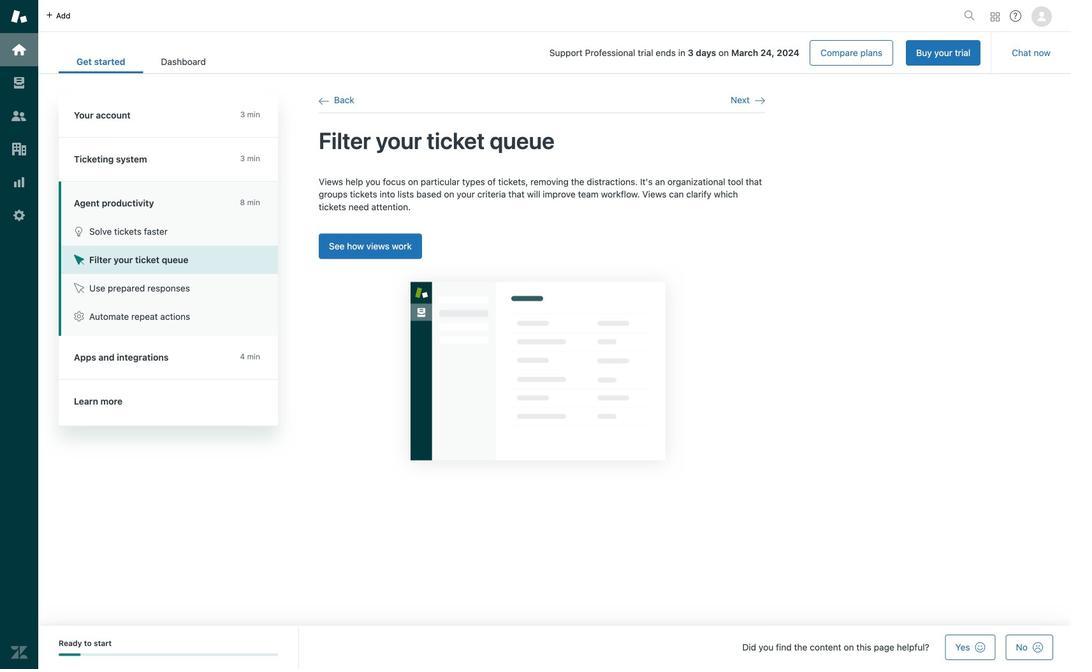 Task type: describe. For each thing, give the bounding box(es) containing it.
March 24, 2024 text field
[[732, 48, 800, 58]]

get help image
[[1010, 10, 1022, 22]]

customers image
[[11, 108, 27, 124]]

zendesk image
[[11, 645, 27, 661]]

zendesk support image
[[11, 8, 27, 25]]

organizations image
[[11, 141, 27, 158]]



Task type: vqa. For each thing, say whether or not it's contained in the screenshot.
Zendesk Products image
yes



Task type: locate. For each thing, give the bounding box(es) containing it.
admin image
[[11, 207, 27, 224]]

views image
[[11, 75, 27, 91]]

heading
[[59, 94, 278, 138]]

progress bar
[[59, 654, 278, 657]]

reporting image
[[11, 174, 27, 191]]

get started image
[[11, 41, 27, 58]]

tab list
[[59, 50, 224, 73]]

zendesk products image
[[991, 12, 1000, 21]]

tab
[[143, 50, 224, 73]]

main element
[[0, 0, 38, 670]]

indicates location of where to select views. image
[[391, 262, 686, 481]]



